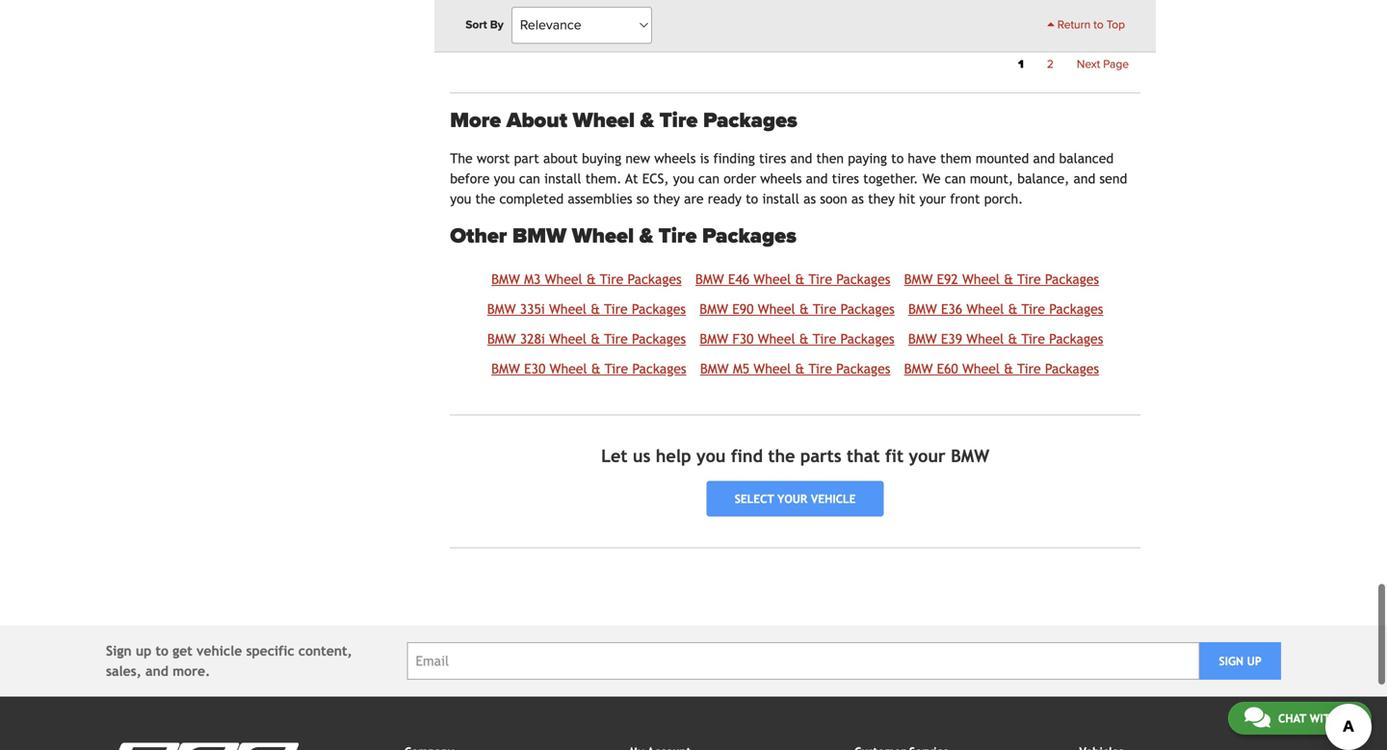 Task type: locate. For each thing, give the bounding box(es) containing it.
next
[[1077, 57, 1101, 71]]

top
[[1107, 18, 1126, 32]]

at
[[626, 171, 639, 187]]

0 horizontal spatial the
[[476, 191, 496, 207]]

bmw 335i wheel & tire packages link
[[487, 302, 686, 317]]

packages down the bmw 328i wheel & tire packages
[[633, 361, 687, 377]]

bmw left 335i
[[487, 302, 516, 317]]

packages
[[703, 108, 798, 133], [703, 224, 797, 249], [628, 272, 682, 287], [837, 272, 891, 287], [1045, 272, 1100, 287], [632, 302, 686, 317], [841, 302, 895, 317], [1050, 302, 1104, 317], [632, 331, 686, 347], [841, 331, 895, 347], [1050, 331, 1104, 347], [633, 361, 687, 377], [837, 361, 891, 377], [1045, 361, 1100, 377]]

sign
[[106, 644, 132, 659], [1219, 655, 1244, 668]]

1 horizontal spatial can
[[699, 171, 720, 187]]

wheel for 328i
[[549, 331, 587, 347]]

& down bmw 328i wheel & tire packages link
[[591, 361, 601, 377]]

1 they from the left
[[654, 191, 680, 207]]

packages up bmw e90 wheel & tire packages
[[837, 272, 891, 287]]

tire for 328i
[[604, 331, 628, 347]]

packages up the bmw e30 wheel & tire packages link
[[632, 331, 686, 347]]

& down "bmw f30 wheel & tire packages" link
[[796, 361, 805, 377]]

bmw for bmw e39 wheel & tire packages
[[909, 331, 937, 347]]

sign up button
[[1200, 643, 1282, 680]]

and right sales,
[[146, 664, 169, 680]]

balance,
[[1018, 171, 1070, 187]]

wheel for e30
[[550, 361, 587, 377]]

wheel right m5
[[754, 361, 791, 377]]

& up the bmw e30 wheel & tire packages link
[[591, 331, 601, 347]]

tire up bmw e90 wheel & tire packages link on the right top
[[809, 272, 833, 287]]

and
[[791, 151, 813, 166], [1034, 151, 1055, 166], [806, 171, 828, 187], [1074, 171, 1096, 187], [146, 664, 169, 680]]

about
[[544, 151, 578, 166]]

bmw for bmw e36 wheel & tire packages
[[909, 302, 937, 317]]

0 horizontal spatial can
[[519, 171, 540, 187]]

paying
[[848, 151, 887, 166]]

front
[[950, 191, 981, 207]]

1
[[1019, 57, 1024, 71]]

bmw left 'e92'
[[904, 272, 933, 287]]

packages down bmw e39 wheel & tire packages link
[[1045, 361, 1100, 377]]

bmw
[[513, 224, 567, 249], [492, 272, 520, 287], [696, 272, 724, 287], [904, 272, 933, 287], [487, 302, 516, 317], [700, 302, 729, 317], [909, 302, 937, 317], [487, 331, 516, 347], [700, 331, 729, 347], [909, 331, 937, 347], [492, 361, 520, 377], [700, 361, 729, 377], [904, 361, 933, 377], [951, 446, 990, 466]]

0 horizontal spatial sign
[[106, 644, 132, 659]]

bmw e90 wheel & tire packages link
[[700, 302, 895, 317]]

e30
[[524, 361, 546, 377]]

bmw for bmw e92 wheel & tire packages
[[904, 272, 933, 287]]

the inside the worst part about buying new wheels is finding tires and then paying to have them mounted and balanced before you can install them. at ecs, you can order wheels and tires together. we can mount, balance, and send you the completed assemblies so they are ready to install as soon as they hit your front porch.
[[476, 191, 496, 207]]

1 vertical spatial your
[[909, 446, 946, 466]]

2 vertical spatial your
[[778, 493, 808, 506]]

to
[[1094, 18, 1104, 32], [892, 151, 904, 166], [746, 191, 759, 207], [156, 644, 169, 659]]

packages up finding
[[703, 108, 798, 133]]

together.
[[864, 171, 919, 187]]

your
[[920, 191, 946, 207], [909, 446, 946, 466], [778, 493, 808, 506]]

1 horizontal spatial they
[[868, 191, 895, 207]]

& for 335i
[[591, 302, 600, 317]]

select
[[735, 493, 775, 506]]

packages for bmw f30 wheel & tire packages
[[841, 331, 895, 347]]

0 horizontal spatial as
[[804, 191, 816, 207]]

install
[[545, 171, 582, 187], [763, 191, 800, 207]]

0 horizontal spatial wheels
[[655, 151, 696, 166]]

sign for sign up to get vehicle specific content, sales, and more.
[[106, 644, 132, 659]]

& up new
[[640, 108, 654, 133]]

packages up bmw e39 wheel & tire packages link
[[1050, 302, 1104, 317]]

install left soon
[[763, 191, 800, 207]]

& down so
[[640, 224, 653, 249]]

bmw left e39
[[909, 331, 937, 347]]

hit
[[899, 191, 916, 207]]

before
[[450, 171, 490, 187]]

wheel for bmw
[[572, 224, 634, 249]]

sign for sign up
[[1219, 655, 1244, 668]]

bmw left e46
[[696, 272, 724, 287]]

get
[[173, 644, 193, 659]]

& up bmw e39 wheel & tire packages
[[1009, 302, 1018, 317]]

packages for bmw e90 wheel & tire packages
[[841, 302, 895, 317]]

& down bmw e36 wheel & tire packages link
[[1008, 331, 1018, 347]]

they down together.
[[868, 191, 895, 207]]

packages for bmw m5 wheel & tire packages
[[837, 361, 891, 377]]

wheels right order
[[761, 171, 802, 187]]

packages up "bmw f30 wheel & tire packages" link
[[841, 302, 895, 317]]

& up bmw e90 wheel & tire packages link on the right top
[[796, 272, 805, 287]]

your down we
[[920, 191, 946, 207]]

328i
[[520, 331, 545, 347]]

vehicle
[[811, 493, 856, 506]]

mounted
[[976, 151, 1029, 166]]

wheel for about
[[573, 108, 635, 133]]

assemblies
[[568, 191, 633, 207]]

tire for e36
[[1022, 302, 1046, 317]]

packages up bmw e36 wheel & tire packages link
[[1045, 272, 1100, 287]]

1 vertical spatial tires
[[832, 171, 860, 187]]

bmw for bmw m3 wheel & tire packages
[[492, 272, 520, 287]]

return
[[1058, 18, 1091, 32]]

&
[[640, 108, 654, 133], [640, 224, 653, 249], [587, 272, 596, 287], [796, 272, 805, 287], [1004, 272, 1014, 287], [591, 302, 600, 317], [800, 302, 809, 317], [1009, 302, 1018, 317], [591, 331, 601, 347], [800, 331, 809, 347], [1008, 331, 1018, 347], [591, 361, 601, 377], [796, 361, 805, 377], [1004, 361, 1014, 377]]

bmw left e36
[[909, 302, 937, 317]]

wheel right e36
[[967, 302, 1004, 317]]

wheel right e39
[[967, 331, 1004, 347]]

tire for about
[[660, 108, 698, 133]]

packages down bmw e36 wheel & tire packages link
[[1050, 331, 1104, 347]]

to left get
[[156, 644, 169, 659]]

bmw left f30
[[700, 331, 729, 347]]

help
[[656, 446, 691, 466]]

packages for bmw e36 wheel & tire packages
[[1050, 302, 1104, 317]]

parts
[[801, 446, 842, 466]]

them
[[941, 151, 972, 166]]

bmw e39 wheel & tire packages
[[909, 331, 1104, 347]]

sign up chat with us link
[[1219, 655, 1244, 668]]

tire up bmw 335i wheel & tire packages
[[600, 272, 624, 287]]

so
[[637, 191, 649, 207]]

tire up the ecs,
[[660, 108, 698, 133]]

bmw for bmw e30 wheel & tire packages
[[492, 361, 520, 377]]

2 horizontal spatial can
[[945, 171, 966, 187]]

bmw left e60
[[904, 361, 933, 377]]

& for e39
[[1008, 331, 1018, 347]]

tire down "bmw f30 wheel & tire packages" link
[[809, 361, 833, 377]]

3 can from the left
[[945, 171, 966, 187]]

tire
[[660, 108, 698, 133], [659, 224, 697, 249], [600, 272, 624, 287], [809, 272, 833, 287], [1018, 272, 1041, 287], [604, 302, 628, 317], [813, 302, 837, 317], [1022, 302, 1046, 317], [604, 331, 628, 347], [813, 331, 837, 347], [1022, 331, 1046, 347], [605, 361, 629, 377], [809, 361, 833, 377], [1018, 361, 1041, 377]]

tire up the bmw 328i wheel & tire packages
[[604, 302, 628, 317]]

to inside sign up to get vehicle specific content, sales, and more.
[[156, 644, 169, 659]]

wheel right m3
[[545, 272, 583, 287]]

next page
[[1077, 57, 1129, 71]]

2 link
[[1036, 52, 1066, 77]]

0 vertical spatial the
[[476, 191, 496, 207]]

can up completed
[[519, 171, 540, 187]]

can
[[519, 171, 540, 187], [699, 171, 720, 187], [945, 171, 966, 187]]

up up sales,
[[136, 644, 152, 659]]

tire for e46
[[809, 272, 833, 287]]

up up comments icon
[[1248, 655, 1262, 668]]

m5
[[733, 361, 750, 377]]

tire down bmw e90 wheel & tire packages link on the right top
[[813, 331, 837, 347]]

packages down "bmw f30 wheel & tire packages" link
[[837, 361, 891, 377]]

as right soon
[[852, 191, 864, 207]]

packages up bmw 328i wheel & tire packages link
[[632, 302, 686, 317]]

tire for f30
[[813, 331, 837, 347]]

packages up e46
[[703, 224, 797, 249]]

you
[[494, 171, 515, 187], [673, 171, 695, 187], [450, 191, 471, 207], [697, 446, 726, 466]]

2 they from the left
[[868, 191, 895, 207]]

comments image
[[1245, 706, 1271, 730]]

0 vertical spatial install
[[545, 171, 582, 187]]

wheel down bmw m3 wheel & tire packages link
[[549, 302, 587, 317]]

tire down the bmw 328i wheel & tire packages
[[605, 361, 629, 377]]

bmw e36 wheel & tire packages
[[909, 302, 1104, 317]]

& for e60
[[1004, 361, 1014, 377]]

tire down bmw e36 wheel & tire packages link
[[1022, 331, 1046, 347]]

ready
[[708, 191, 742, 207]]

packages for bmw e39 wheel & tire packages
[[1050, 331, 1104, 347]]

as left soon
[[804, 191, 816, 207]]

up inside button
[[1248, 655, 1262, 668]]

2 as from the left
[[852, 191, 864, 207]]

balanced
[[1060, 151, 1114, 166]]

wheels up the ecs,
[[655, 151, 696, 166]]

bmw for bmw m5 wheel & tire packages
[[700, 361, 729, 377]]

& for e90
[[800, 302, 809, 317]]

have
[[908, 151, 937, 166]]

vehicle
[[197, 644, 242, 659]]

tire for m5
[[809, 361, 833, 377]]

let
[[601, 446, 628, 466]]

packages down other bmw wheel & tire packages
[[628, 272, 682, 287]]

0 vertical spatial your
[[920, 191, 946, 207]]

can down them
[[945, 171, 966, 187]]

your right the select
[[778, 493, 808, 506]]

tire up bmw e36 wheel & tire packages link
[[1018, 272, 1041, 287]]

1 horizontal spatial as
[[852, 191, 864, 207]]

tire up the bmw e30 wheel & tire packages link
[[604, 331, 628, 347]]

wheel down assemblies
[[572, 224, 634, 249]]

up inside sign up to get vehicle specific content, sales, and more.
[[136, 644, 152, 659]]

order
[[724, 171, 757, 187]]

tire up bmw e39 wheel & tire packages
[[1022, 302, 1046, 317]]

tire down are
[[659, 224, 697, 249]]

wheel up buying
[[573, 108, 635, 133]]

bmw e60 wheel & tire packages link
[[904, 361, 1100, 377]]

1 horizontal spatial sign
[[1219, 655, 1244, 668]]

caret up image
[[1048, 18, 1055, 30]]

tires
[[759, 151, 787, 166], [832, 171, 860, 187]]

& for bmw
[[640, 224, 653, 249]]

wheel for 335i
[[549, 302, 587, 317]]

0 horizontal spatial they
[[654, 191, 680, 207]]

0 horizontal spatial install
[[545, 171, 582, 187]]

install down 'about'
[[545, 171, 582, 187]]

& down bmw e39 wheel & tire packages
[[1004, 361, 1014, 377]]

us
[[1342, 712, 1356, 726]]

sign inside sign up to get vehicle specific content, sales, and more.
[[106, 644, 132, 659]]

wheel right e60
[[963, 361, 1000, 377]]

you down before
[[450, 191, 471, 207]]

bmw left 328i
[[487, 331, 516, 347]]

tire down bmw e39 wheel & tire packages
[[1018, 361, 1041, 377]]

to down order
[[746, 191, 759, 207]]

bmw left m3
[[492, 272, 520, 287]]

wheel right e90
[[758, 302, 796, 317]]

1 horizontal spatial the
[[768, 446, 796, 466]]

tire for 335i
[[604, 302, 628, 317]]

& up bmw 328i wheel & tire packages link
[[591, 302, 600, 317]]

packages for bmw e30 wheel & tire packages
[[633, 361, 687, 377]]

0 horizontal spatial tires
[[759, 151, 787, 166]]

sign up
[[1219, 655, 1262, 668]]

then
[[817, 151, 844, 166]]

the
[[476, 191, 496, 207], [768, 446, 796, 466]]

wheel right f30
[[758, 331, 796, 347]]

wheel for e92
[[963, 272, 1000, 287]]

the right find
[[768, 446, 796, 466]]

& down bmw e90 wheel & tire packages link on the right top
[[800, 331, 809, 347]]

sign up sales,
[[106, 644, 132, 659]]

wheel right e46
[[754, 272, 791, 287]]

up
[[136, 644, 152, 659], [1248, 655, 1262, 668]]

bmw 335i wheel & tire packages
[[487, 302, 686, 317]]

tires right finding
[[759, 151, 787, 166]]

your inside the worst part about buying new wheels is finding tires and then paying to have them mounted and balanced before you can install them. at ecs, you can order wheels and tires together. we can mount, balance, and send you the completed assemblies so they are ready to install as soon as they hit your front porch.
[[920, 191, 946, 207]]

wheel for e46
[[754, 272, 791, 287]]

wheel right e30 on the left of the page
[[550, 361, 587, 377]]

0 vertical spatial wheels
[[655, 151, 696, 166]]

wheel right 'e92'
[[963, 272, 1000, 287]]

sort by
[[466, 18, 504, 32]]

& up bmw f30 wheel & tire packages
[[800, 302, 809, 317]]

sign inside button
[[1219, 655, 1244, 668]]

tires up soon
[[832, 171, 860, 187]]

wheel for e90
[[758, 302, 796, 317]]

bmw down completed
[[513, 224, 567, 249]]

packages for other bmw wheel & tire packages
[[703, 224, 797, 249]]

bmw left e90
[[700, 302, 729, 317]]

they down the ecs,
[[654, 191, 680, 207]]

wheel down bmw 335i wheel & tire packages link
[[549, 331, 587, 347]]

& up bmw 335i wheel & tire packages
[[587, 272, 596, 287]]

1 vertical spatial wheels
[[761, 171, 802, 187]]

bmw e46 wheel & tire packages
[[696, 272, 891, 287]]

e36
[[941, 302, 963, 317]]

0 horizontal spatial up
[[136, 644, 152, 659]]

m3
[[524, 272, 541, 287]]

to up together.
[[892, 151, 904, 166]]

tire up bmw f30 wheel & tire packages
[[813, 302, 837, 317]]

bmw for bmw e46 wheel & tire packages
[[696, 272, 724, 287]]

wheel
[[573, 108, 635, 133], [572, 224, 634, 249], [545, 272, 583, 287], [754, 272, 791, 287], [963, 272, 1000, 287], [549, 302, 587, 317], [758, 302, 796, 317], [967, 302, 1004, 317], [549, 331, 587, 347], [758, 331, 796, 347], [967, 331, 1004, 347], [550, 361, 587, 377], [754, 361, 791, 377], [963, 361, 1000, 377]]

bmw left e30 on the left of the page
[[492, 361, 520, 377]]

bmw e92 wheel & tire packages
[[904, 272, 1100, 287]]

wheel for m3
[[545, 272, 583, 287]]

1 horizontal spatial up
[[1248, 655, 1262, 668]]

bmw e60 wheel & tire packages
[[904, 361, 1100, 377]]

bmw left m5
[[700, 361, 729, 377]]

packages down bmw e90 wheel & tire packages link on the right top
[[841, 331, 895, 347]]

your right fit
[[909, 446, 946, 466]]

1 horizontal spatial install
[[763, 191, 800, 207]]

the down before
[[476, 191, 496, 207]]

porch.
[[985, 191, 1024, 207]]

and inside sign up to get vehicle specific content, sales, and more.
[[146, 664, 169, 680]]



Task type: describe. For each thing, give the bounding box(es) containing it.
2
[[1047, 57, 1054, 71]]

soon
[[820, 191, 848, 207]]

send
[[1100, 171, 1128, 187]]

& for about
[[640, 108, 654, 133]]

select your vehicle
[[735, 493, 856, 506]]

bmw for bmw 328i wheel & tire packages
[[487, 331, 516, 347]]

more about wheel & tire packages
[[450, 108, 798, 133]]

finding
[[714, 151, 755, 166]]

335i
[[520, 302, 545, 317]]

bmw f30 wheel & tire packages link
[[700, 331, 895, 347]]

1 can from the left
[[519, 171, 540, 187]]

1 vertical spatial the
[[768, 446, 796, 466]]

packages for bmw e60 wheel & tire packages
[[1045, 361, 1100, 377]]

we
[[923, 171, 941, 187]]

you up are
[[673, 171, 695, 187]]

ecs tuning image
[[106, 744, 299, 751]]

up for sign up
[[1248, 655, 1262, 668]]

bmw m3 wheel & tire packages link
[[492, 272, 682, 287]]

new
[[626, 151, 651, 166]]

paginated product list navigation navigation
[[450, 52, 1141, 77]]

the worst part about buying new wheels is finding tires and then paying to have them mounted and balanced before you can install them. at ecs, you can order wheels and tires together. we can mount, balance, and send you the completed assemblies so they are ready to install as soon as they hit your front porch.
[[450, 151, 1128, 207]]

1 vertical spatial install
[[763, 191, 800, 207]]

2 can from the left
[[699, 171, 720, 187]]

find
[[731, 446, 763, 466]]

packages for bmw 335i wheel & tire packages
[[632, 302, 686, 317]]

worst
[[477, 151, 510, 166]]

that
[[847, 446, 880, 466]]

fit
[[886, 446, 904, 466]]

chat with us link
[[1229, 703, 1372, 735]]

& for 328i
[[591, 331, 601, 347]]

with
[[1310, 712, 1339, 726]]

wheel for f30
[[758, 331, 796, 347]]

bmw for bmw e90 wheel & tire packages
[[700, 302, 729, 317]]

return to top link
[[1048, 16, 1126, 34]]

more
[[450, 108, 501, 133]]

other bmw wheel & tire packages
[[450, 224, 797, 249]]

Email email field
[[407, 643, 1200, 680]]

e90
[[733, 302, 754, 317]]

& for m3
[[587, 272, 596, 287]]

completed
[[500, 191, 564, 207]]

is
[[700, 151, 710, 166]]

bmw e90 wheel & tire packages
[[700, 302, 895, 317]]

you left find
[[697, 446, 726, 466]]

bmw e46 wheel & tire packages link
[[696, 272, 891, 287]]

e60
[[937, 361, 959, 377]]

content,
[[299, 644, 352, 659]]

chat
[[1279, 712, 1307, 726]]

bmw for bmw e60 wheel & tire packages
[[904, 361, 933, 377]]

and down balanced
[[1074, 171, 1096, 187]]

& for e30
[[591, 361, 601, 377]]

wheel for e36
[[967, 302, 1004, 317]]

packages for bmw e46 wheel & tire packages
[[837, 272, 891, 287]]

e46
[[728, 272, 750, 287]]

1 as from the left
[[804, 191, 816, 207]]

more.
[[173, 664, 210, 680]]

tire for e60
[[1018, 361, 1041, 377]]

& for e36
[[1009, 302, 1018, 317]]

e92
[[937, 272, 959, 287]]

tire for bmw
[[659, 224, 697, 249]]

e39
[[941, 331, 963, 347]]

chat with us
[[1279, 712, 1356, 726]]

your inside button
[[778, 493, 808, 506]]

packages for bmw e92 wheel & tire packages
[[1045, 272, 1100, 287]]

part
[[514, 151, 539, 166]]

other
[[450, 224, 507, 249]]

bmw for bmw f30 wheel & tire packages
[[700, 331, 729, 347]]

wheel for m5
[[754, 361, 791, 377]]

us
[[633, 446, 651, 466]]

and down then
[[806, 171, 828, 187]]

tire for e90
[[813, 302, 837, 317]]

tire for e92
[[1018, 272, 1041, 287]]

let us help you find the parts that fit your     bmw
[[601, 446, 990, 466]]

1 horizontal spatial tires
[[832, 171, 860, 187]]

wheel for e60
[[963, 361, 1000, 377]]

packages for bmw m3 wheel & tire packages
[[628, 272, 682, 287]]

to left 'top'
[[1094, 18, 1104, 32]]

1 horizontal spatial wheels
[[761, 171, 802, 187]]

tire for e30
[[605, 361, 629, 377]]

buying
[[582, 151, 622, 166]]

ecs,
[[643, 171, 669, 187]]

bmw for bmw 335i wheel & tire packages
[[487, 302, 516, 317]]

& for e92
[[1004, 272, 1014, 287]]

& for m5
[[796, 361, 805, 377]]

about
[[507, 108, 568, 133]]

f30
[[733, 331, 754, 347]]

& for e46
[[796, 272, 805, 287]]

and up balance,
[[1034, 151, 1055, 166]]

them.
[[586, 171, 622, 187]]

packages for more about wheel & tire packages
[[703, 108, 798, 133]]

tire for e39
[[1022, 331, 1046, 347]]

next page link
[[1066, 52, 1141, 77]]

are
[[684, 191, 704, 207]]

1 link
[[1007, 52, 1036, 77]]

sales,
[[106, 664, 142, 680]]

the
[[450, 151, 473, 166]]

sign up to get vehicle specific content, sales, and more.
[[106, 644, 352, 680]]

bmw right fit
[[951, 446, 990, 466]]

bmw m3 wheel & tire packages
[[492, 272, 682, 287]]

bmw m5 wheel & tire packages
[[700, 361, 891, 377]]

bmw e30 wheel & tire packages link
[[492, 361, 687, 377]]

by
[[490, 18, 504, 32]]

packages for bmw 328i wheel & tire packages
[[632, 331, 686, 347]]

bmw 328i wheel & tire packages
[[487, 331, 686, 347]]

bmw e39 wheel & tire packages link
[[909, 331, 1104, 347]]

bmw e92 wheel & tire packages link
[[904, 272, 1100, 287]]

bmw f30 wheel & tire packages
[[700, 331, 895, 347]]

wheel for e39
[[967, 331, 1004, 347]]

mount,
[[970, 171, 1014, 187]]

& for f30
[[800, 331, 809, 347]]

select your vehicle button
[[707, 481, 884, 517]]

0 vertical spatial tires
[[759, 151, 787, 166]]

bmw e30 wheel & tire packages
[[492, 361, 687, 377]]

you down worst
[[494, 171, 515, 187]]

sort
[[466, 18, 487, 32]]

and left then
[[791, 151, 813, 166]]

up for sign up to get vehicle specific content, sales, and more.
[[136, 644, 152, 659]]

tire for m3
[[600, 272, 624, 287]]

specific
[[246, 644, 294, 659]]

page
[[1104, 57, 1129, 71]]



Task type: vqa. For each thing, say whether or not it's contained in the screenshot.
the right AS
yes



